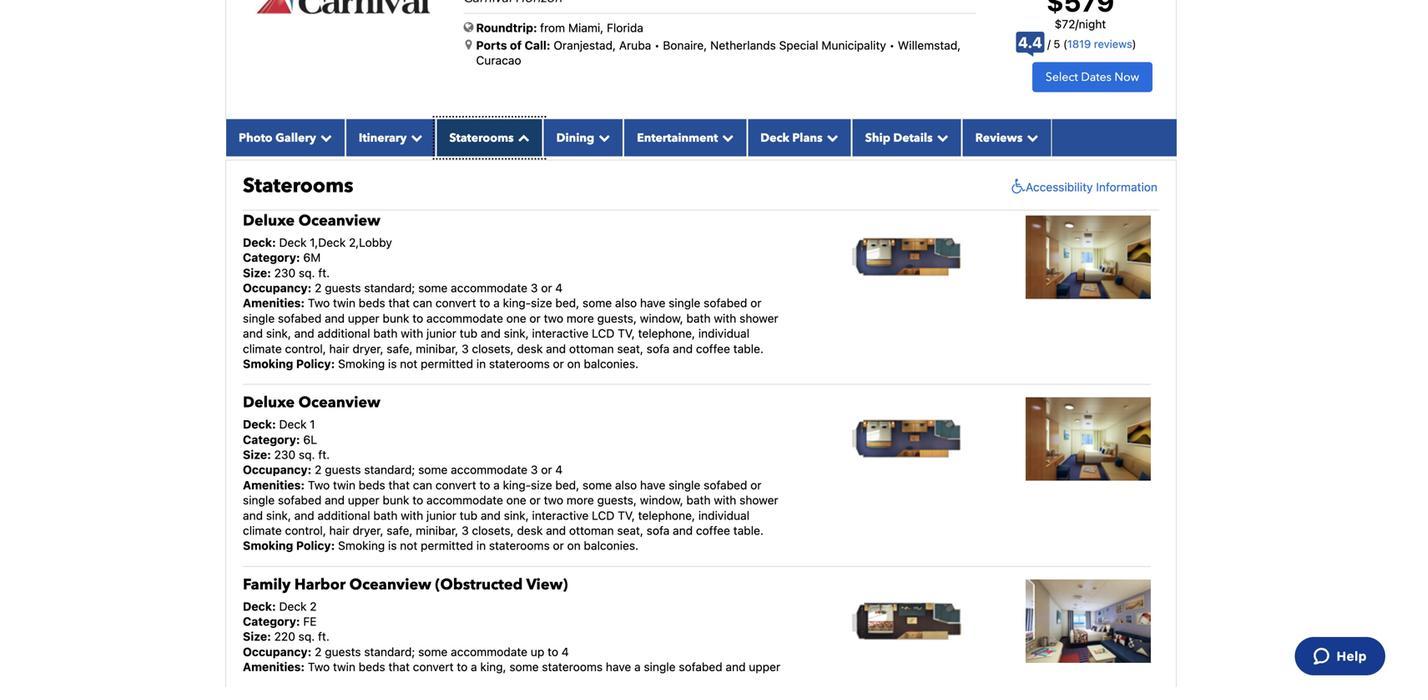 Task type: locate. For each thing, give the bounding box(es) containing it.
0 horizontal spatial •
[[654, 38, 660, 52]]

1 also from the top
[[615, 297, 637, 310]]

king-
[[503, 297, 531, 310], [503, 479, 531, 492]]

2 beds from the top
[[359, 479, 385, 492]]

guests inside "category: 6m size: 230 sq. ft. occupancy: 2 guests standard; some accommodate 3 or 4 amenities:"
[[325, 281, 361, 295]]

0 vertical spatial ottoman
[[569, 342, 614, 356]]

0 vertical spatial tub
[[460, 327, 478, 341]]

230 for deluxe oceanview deck: deck 1
[[274, 448, 296, 462]]

1 ottoman from the top
[[569, 342, 614, 356]]

oceanview up 1,deck
[[298, 211, 380, 231]]

1 sq. from the top
[[299, 266, 315, 280]]

1 vertical spatial have
[[640, 479, 666, 492]]

3 two from the top
[[308, 661, 330, 674]]

1 vertical spatial on
[[567, 539, 581, 553]]

3 chevron down image from the left
[[933, 132, 949, 143]]

1 guests from the top
[[325, 281, 361, 295]]

ft. down '6m' on the left of the page
[[318, 266, 330, 280]]

0 vertical spatial telephone,
[[638, 327, 695, 341]]

tv, for deluxe oceanview deck: deck 1,deck 2,lobby
[[618, 327, 635, 341]]

safe, up family harbor oceanview (obstructed view) deck: deck 2 at bottom left
[[387, 524, 413, 538]]

on
[[567, 357, 581, 371], [567, 539, 581, 553]]

3 size: from the top
[[243, 630, 271, 644]]

select          dates now
[[1046, 69, 1139, 85]]

1 tub from the top
[[460, 327, 478, 341]]

balconies.
[[584, 357, 639, 371], [584, 539, 639, 553]]

1 size: from the top
[[243, 266, 271, 280]]

twin
[[333, 297, 356, 310], [333, 479, 356, 492], [333, 661, 356, 674]]

0 vertical spatial shower
[[740, 312, 779, 325]]

2 down '6l'
[[315, 463, 322, 477]]

2 vertical spatial sq.
[[298, 630, 315, 644]]

1 vertical spatial 4
[[555, 463, 563, 477]]

2 for 6l
[[315, 463, 322, 477]]

staterooms button
[[436, 119, 543, 156]]

ft. inside "category: 6m size: 230 sq. ft. occupancy: 2 guests standard; some accommodate 3 or 4 amenities:"
[[318, 266, 330, 280]]

fe
[[303, 615, 317, 629]]

0 vertical spatial seat,
[[617, 342, 644, 356]]

on for deluxe oceanview deck: deck 1
[[567, 539, 581, 553]]

deluxe
[[243, 211, 295, 231], [243, 393, 295, 413]]

globe image
[[464, 21, 474, 33]]

balconies. for deluxe oceanview deck: deck 1,deck 2,lobby
[[584, 357, 639, 371]]

desk for deluxe oceanview deck: deck 1
[[517, 524, 543, 538]]

chevron down image inside reviews dropdown button
[[1023, 132, 1039, 143]]

map marker image
[[465, 39, 472, 51]]

2 dryer, from the top
[[353, 524, 384, 538]]

window, for deluxe oceanview deck: deck 1
[[640, 494, 683, 508]]

4.4 / 5 ( 1819 reviews )
[[1018, 33, 1137, 51]]

2 vertical spatial size:
[[243, 630, 271, 644]]

2 in from the top
[[476, 539, 486, 553]]

1 vertical spatial closets,
[[472, 524, 514, 538]]

2 deck: from the top
[[243, 418, 276, 432]]

2 climate from the top
[[243, 524, 282, 538]]

2 sq. from the top
[[299, 448, 315, 462]]

230 down deluxe oceanview deck: deck 1,deck 2,lobby
[[274, 266, 296, 280]]

category: for deluxe oceanview deck: deck 1
[[243, 433, 300, 447]]

2 also from the top
[[615, 479, 637, 492]]

2 inside category: 6l size: 230 sq. ft. occupancy: 2 guests standard; some accommodate 3 or 4 amenities:
[[315, 463, 322, 477]]

/ inside the 4.4 / 5 ( 1819 reviews )
[[1048, 38, 1051, 50]]

ft. inside category: 6l size: 230 sq. ft. occupancy: 2 guests standard; some accommodate 3 or 4 amenities:
[[318, 448, 330, 462]]

/ for $72
[[1075, 17, 1079, 31]]

2 king- from the top
[[503, 479, 531, 492]]

dryer, down "category: 6m size: 230 sq. ft. occupancy: 2 guests standard; some accommodate 3 or 4 amenities:"
[[353, 342, 384, 356]]

not for deluxe oceanview deck: deck 1
[[400, 539, 418, 553]]

carnival cruise line image
[[255, 0, 434, 16]]

0 vertical spatial occupancy:
[[243, 281, 312, 295]]

0 horizontal spatial /
[[1048, 38, 1051, 50]]

1 bed, from the top
[[555, 297, 579, 310]]

1 sofa from the top
[[647, 342, 670, 356]]

amenities: down '6l'
[[243, 479, 305, 492]]

2 desk from the top
[[517, 524, 543, 538]]

3 amenities: from the top
[[243, 661, 305, 674]]

0 vertical spatial king-
[[503, 297, 531, 310]]

4 inside category: 6l size: 230 sq. ft. occupancy: 2 guests standard; some accommodate 3 or 4 amenities:
[[555, 463, 563, 477]]

2 tv, from the top
[[618, 509, 635, 523]]

1 230 from the top
[[274, 266, 296, 280]]

also
[[615, 297, 637, 310], [615, 479, 637, 492]]

guests, for deluxe oceanview deck: deck 1,deck 2,lobby
[[597, 312, 637, 325]]

2 sofa from the top
[[647, 524, 670, 538]]

0 vertical spatial two twin beds that can convert to a king-size bed, some also have single sofabed or single sofabed and upper bunk to accommodate one or two more guests, window, bath with shower and sink, and additional bath with junior tub and sink, interactive lcd tv, telephone, individual climate control, hair dryer, safe, minibar, 3 closets, desk and ottoman seat, sofa and coffee table. smoking policy: smoking is not permitted in staterooms or on balconies.
[[243, 297, 779, 371]]

1 vertical spatial size:
[[243, 448, 271, 462]]

0 vertical spatial not
[[400, 357, 418, 371]]

0 vertical spatial coffee
[[696, 342, 730, 356]]

2 that from the top
[[388, 479, 410, 492]]

ft. for deluxe oceanview deck: deck 1
[[318, 448, 330, 462]]

one
[[506, 312, 526, 325], [506, 494, 526, 508], [367, 676, 387, 688]]

that for deluxe oceanview deck: deck 1,deck 2,lobby
[[388, 297, 410, 310]]

interactive for deluxe oceanview deck: deck 1
[[532, 509, 589, 523]]

have for deluxe oceanview deck: deck 1,deck 2,lobby
[[640, 297, 666, 310]]

size
[[531, 297, 552, 310], [531, 479, 552, 492]]

ship details button
[[852, 119, 962, 156]]

category: left '6l'
[[243, 433, 300, 447]]

0 vertical spatial beds
[[359, 297, 385, 310]]

1 climate from the top
[[243, 342, 282, 356]]

2 deluxe from the top
[[243, 393, 295, 413]]

sofabed
[[704, 297, 747, 310], [278, 312, 322, 325], [704, 479, 747, 492], [278, 494, 322, 508], [679, 661, 723, 674]]

oceanview inside deluxe oceanview deck: deck 1,deck 2,lobby
[[298, 211, 380, 231]]

chevron down image left staterooms dropdown button on the left of page
[[407, 132, 423, 143]]

aruba
[[619, 38, 651, 52]]

sofa for deluxe oceanview deck: deck 1,deck 2,lobby
[[647, 342, 670, 356]]

size: for deluxe oceanview deck: deck 1
[[243, 448, 271, 462]]

to inside category: fe size: 220 sq. ft. occupancy: 2 guests standard; some accommodate up to 4 amenities:
[[548, 646, 558, 659]]

230 inside category: 6l size: 230 sq. ft. occupancy: 2 guests standard; some accommodate 3 or 4 amenities:
[[274, 448, 296, 462]]

2 vertical spatial two
[[404, 676, 424, 688]]

occupancy: inside category: fe size: 220 sq. ft. occupancy: 2 guests standard; some accommodate up to 4 amenities:
[[243, 646, 312, 659]]

0 vertical spatial minibar,
[[416, 342, 458, 356]]

0 vertical spatial deck:
[[243, 236, 276, 250]]

1 vertical spatial one
[[506, 494, 526, 508]]

1 vertical spatial desk
[[517, 524, 543, 538]]

with
[[714, 312, 736, 325], [401, 327, 423, 341], [714, 494, 736, 508], [401, 509, 423, 523], [632, 676, 654, 688]]

2 category: from the top
[[243, 433, 300, 447]]

oceanview inside deluxe oceanview deck: deck 1
[[298, 393, 380, 413]]

0 vertical spatial 230
[[274, 266, 296, 280]]

1 vertical spatial two twin beds that can convert to a king-size bed, some also have single sofabed or single sofabed and upper bunk to accommodate one or two more guests, window, bath with shower and sink, and additional bath with junior tub and sink, interactive lcd tv, telephone, individual climate control, hair dryer, safe, minibar, 3 closets, desk and ottoman seat, sofa and coffee table. smoking policy: smoking is not permitted in staterooms or on balconies.
[[243, 479, 779, 553]]

policy: for deluxe oceanview deck: deck 1
[[296, 539, 335, 553]]

1 category: from the top
[[243, 251, 300, 265]]

occupancy: inside "category: 6m size: 230 sq. ft. occupancy: 2 guests standard; some accommodate 3 or 4 amenities:"
[[243, 281, 312, 295]]

staterooms down curacao
[[449, 130, 514, 146]]

with inside two twin beds that convert to a king, some staterooms have a single sofabed and upper bunk to accommodate one or two additional guests, obstructed window with view to outdoor stee
[[632, 676, 654, 688]]

safe, down "category: 6m size: 230 sq. ft. occupancy: 2 guests standard; some accommodate 3 or 4 amenities:"
[[387, 342, 413, 356]]

beds
[[359, 297, 385, 310], [359, 479, 385, 492], [359, 661, 385, 674]]

1
[[310, 418, 315, 432]]

ft. right 220
[[318, 630, 330, 644]]

two for deluxe oceanview deck: deck 1
[[308, 479, 330, 492]]

1 vertical spatial two
[[544, 494, 563, 508]]

amenities: inside "category: 6m size: 230 sq. ft. occupancy: 2 guests standard; some accommodate 3 or 4 amenities:"
[[243, 297, 305, 310]]

1 vertical spatial 230
[[274, 448, 296, 462]]

• right aruba
[[654, 38, 660, 52]]

additional down category: fe size: 220 sq. ft. occupancy: 2 guests standard; some accommodate up to 4 amenities:
[[427, 676, 480, 688]]

1 twin from the top
[[333, 297, 356, 310]]

amenities: inside category: fe size: 220 sq. ft. occupancy: 2 guests standard; some accommodate up to 4 amenities:
[[243, 661, 305, 674]]

0 vertical spatial category:
[[243, 251, 300, 265]]

standard; inside category: 6l size: 230 sq. ft. occupancy: 2 guests standard; some accommodate 3 or 4 amenities:
[[364, 463, 415, 477]]

2 vertical spatial have
[[606, 661, 631, 674]]

ft. down deluxe oceanview deck: deck 1
[[318, 448, 330, 462]]

have
[[640, 297, 666, 310], [640, 479, 666, 492], [606, 661, 631, 674]]

2 ottoman from the top
[[569, 524, 614, 538]]

3
[[531, 281, 538, 295], [462, 342, 469, 356], [531, 463, 538, 477], [462, 524, 469, 538]]

2 not from the top
[[400, 539, 418, 553]]

ottoman
[[569, 342, 614, 356], [569, 524, 614, 538]]

deluxe for deluxe oceanview deck: deck 1,deck 2,lobby
[[243, 211, 295, 231]]

oceanview
[[298, 211, 380, 231], [298, 393, 380, 413], [349, 575, 431, 595]]

chevron down image left itinerary
[[316, 132, 332, 143]]

or inside two twin beds that convert to a king, some staterooms have a single sofabed and upper bunk to accommodate one or two additional guests, obstructed window with view to outdoor stee
[[390, 676, 401, 688]]

1 vertical spatial ottoman
[[569, 524, 614, 538]]

window
[[588, 676, 628, 688]]

2 horizontal spatial chevron down image
[[933, 132, 949, 143]]

0 vertical spatial size:
[[243, 266, 271, 280]]

1 vertical spatial oceanview
[[298, 393, 380, 413]]

2 inside category: fe size: 220 sq. ft. occupancy: 2 guests standard; some accommodate up to 4 amenities:
[[315, 646, 322, 659]]

more
[[567, 312, 594, 325], [567, 494, 594, 508]]

two for deluxe oceanview deck: deck 1,deck 2,lobby
[[308, 297, 330, 310]]

2 for harbor
[[310, 600, 317, 614]]

3 inside "category: 6m size: 230 sq. ft. occupancy: 2 guests standard; some accommodate 3 or 4 amenities:"
[[531, 281, 538, 295]]

/ left the 5 at top
[[1048, 38, 1051, 50]]

2 twin from the top
[[333, 479, 356, 492]]

1 not from the top
[[400, 357, 418, 371]]

guests, inside two twin beds that convert to a king, some staterooms have a single sofabed and upper bunk to accommodate one or two additional guests, obstructed window with view to outdoor stee
[[483, 676, 522, 688]]

king- for deluxe oceanview deck: deck 1,deck 2,lobby
[[503, 297, 531, 310]]

deck inside family harbor oceanview (obstructed view) deck: deck 2
[[279, 600, 307, 614]]

1 vertical spatial can
[[413, 479, 432, 492]]

chevron down image for ship details
[[933, 132, 949, 143]]

climate up family
[[243, 524, 282, 538]]

2 interactive from the top
[[532, 509, 589, 523]]

chevron down image left ship
[[823, 132, 839, 143]]

chevron down image for reviews
[[1023, 132, 1039, 143]]

deck left 1
[[279, 418, 307, 432]]

2 two twin beds that can convert to a king-size bed, some also have single sofabed or single sofabed and upper bunk to accommodate one or two more guests, window, bath with shower and sink, and additional bath with junior tub and sink, interactive lcd tv, telephone, individual climate control, hair dryer, safe, minibar, 3 closets, desk and ottoman seat, sofa and coffee table. smoking policy: smoking is not permitted in staterooms or on balconies. from the top
[[243, 479, 779, 553]]

accessibility information link
[[1008, 178, 1158, 195]]

chevron down image inside photo gallery dropdown button
[[316, 132, 332, 143]]

1 deluxe from the top
[[243, 211, 295, 231]]

230 inside "category: 6m size: 230 sq. ft. occupancy: 2 guests standard; some accommodate 3 or 4 amenities:"
[[274, 266, 296, 280]]

230 down deluxe oceanview deck: deck 1
[[274, 448, 296, 462]]

convert for deluxe oceanview deck: deck 1,deck 2,lobby
[[436, 297, 476, 310]]

two
[[544, 312, 563, 325], [544, 494, 563, 508], [404, 676, 424, 688]]

category: inside "category: 6m size: 230 sq. ft. occupancy: 2 guests standard; some accommodate 3 or 4 amenities:"
[[243, 251, 300, 265]]

2 lcd from the top
[[592, 509, 615, 523]]

municipality
[[822, 38, 886, 52]]

1 amenities: from the top
[[243, 297, 305, 310]]

select
[[1046, 69, 1078, 85]]

2 inside family harbor oceanview (obstructed view) deck: deck 2
[[310, 600, 317, 614]]

2 safe, from the top
[[387, 524, 413, 538]]

some inside category: 6l size: 230 sq. ft. occupancy: 2 guests standard; some accommodate 3 or 4 amenities:
[[418, 463, 448, 477]]

deluxe inside deluxe oceanview deck: deck 1
[[243, 393, 295, 413]]

1 vertical spatial convert
[[436, 479, 476, 492]]

dryer, for deluxe oceanview deck: deck 1
[[353, 524, 384, 538]]

1 vertical spatial in
[[476, 539, 486, 553]]

1 control, from the top
[[285, 342, 326, 356]]

chevron down image inside itinerary dropdown button
[[407, 132, 423, 143]]

2 permitted from the top
[[421, 539, 473, 553]]

2 vertical spatial convert
[[413, 661, 454, 674]]

control, up harbor
[[285, 524, 326, 538]]

family
[[243, 575, 291, 595]]

accessibility information
[[1026, 180, 1158, 194]]

oceanview up 1
[[298, 393, 380, 413]]

0 vertical spatial one
[[506, 312, 526, 325]]

1 vertical spatial individual
[[698, 509, 750, 523]]

2 seat, from the top
[[617, 524, 644, 538]]

deck: down family
[[243, 600, 276, 614]]

sq. down '6l'
[[299, 448, 315, 462]]

1 vertical spatial balconies.
[[584, 539, 639, 553]]

2 two from the top
[[308, 479, 330, 492]]

1 desk from the top
[[517, 342, 543, 356]]

deck: left 1,deck
[[243, 236, 276, 250]]

2 vertical spatial beds
[[359, 661, 385, 674]]

2 can from the top
[[413, 479, 432, 492]]

shower for deluxe oceanview deck: deck 1,deck 2,lobby
[[740, 312, 779, 325]]

4 for deluxe oceanview deck: deck 1
[[555, 463, 563, 477]]

single
[[669, 297, 701, 310], [243, 312, 275, 325], [669, 479, 701, 492], [243, 494, 275, 508], [644, 661, 676, 674]]

hair for deluxe oceanview deck: deck 1
[[329, 524, 349, 538]]

1 vertical spatial seat,
[[617, 524, 644, 538]]

2 amenities: from the top
[[243, 479, 305, 492]]

that
[[388, 297, 410, 310], [388, 479, 410, 492], [388, 661, 410, 674]]

1 telephone, from the top
[[638, 327, 695, 341]]

deck up fe at left bottom
[[279, 600, 307, 614]]

1 vertical spatial hair
[[329, 524, 349, 538]]

category: fe size: 220 sq. ft. occupancy: 2 guests standard; some accommodate up to 4 amenities:
[[243, 615, 569, 674]]

2 vertical spatial deck:
[[243, 600, 276, 614]]

1 vertical spatial beds
[[359, 479, 385, 492]]

oceanview for deluxe oceanview deck: deck 1
[[298, 393, 380, 413]]

accommodate inside category: fe size: 220 sq. ft. occupancy: 2 guests standard; some accommodate up to 4 amenities:
[[451, 646, 528, 659]]

sq. inside "category: 6m size: 230 sq. ft. occupancy: 2 guests standard; some accommodate 3 or 4 amenities:"
[[299, 266, 315, 280]]

amenities: inside category: 6l size: 230 sq. ft. occupancy: 2 guests standard; some accommodate 3 or 4 amenities:
[[243, 479, 305, 492]]

tv,
[[618, 327, 635, 341], [618, 509, 635, 523]]

1 that from the top
[[388, 297, 410, 310]]

2 down fe at left bottom
[[315, 646, 322, 659]]

safe, for deluxe oceanview deck: deck 1,deck 2,lobby
[[387, 342, 413, 356]]

2 230 from the top
[[274, 448, 296, 462]]

3 occupancy: from the top
[[243, 646, 312, 659]]

0 vertical spatial sq.
[[299, 266, 315, 280]]

1 king- from the top
[[503, 297, 531, 310]]

1 vertical spatial amenities:
[[243, 479, 305, 492]]

3 guests from the top
[[325, 646, 361, 659]]

size:
[[243, 266, 271, 280], [243, 448, 271, 462], [243, 630, 271, 644]]

/
[[1075, 17, 1079, 31], [1048, 38, 1051, 50]]

hair up deluxe oceanview deck: deck 1
[[329, 342, 349, 356]]

2 more from the top
[[567, 494, 594, 508]]

bunk for deluxe oceanview deck: deck 1
[[383, 494, 409, 508]]

3 twin from the top
[[333, 661, 356, 674]]

guests down deluxe oceanview deck: deck 1
[[325, 463, 361, 477]]

details
[[893, 130, 933, 146]]

hair up harbor
[[329, 524, 349, 538]]

two twin beds that can convert to a king-size bed, some also have single sofabed or single sofabed and upper bunk to accommodate one or two more guests, window, bath with shower and sink, and additional bath with junior tub and sink, interactive lcd tv, telephone, individual climate control, hair dryer, safe, minibar, 3 closets, desk and ottoman seat, sofa and coffee table. smoking policy: smoking is not permitted in staterooms or on balconies.
[[243, 297, 779, 371], [243, 479, 779, 553]]

control, for deluxe oceanview deck: deck 1
[[285, 524, 326, 538]]

3 deck: from the top
[[243, 600, 276, 614]]

2 individual from the top
[[698, 509, 750, 523]]

chevron down image for itinerary
[[407, 132, 423, 143]]

2 vertical spatial two
[[308, 661, 330, 674]]

deck: inside deluxe oceanview deck: deck 1,deck 2,lobby
[[243, 236, 276, 250]]

guests inside category: 6l size: 230 sq. ft. occupancy: 2 guests standard; some accommodate 3 or 4 amenities:
[[325, 463, 361, 477]]

beds for deluxe oceanview deck: deck 1,deck 2,lobby
[[359, 297, 385, 310]]

harbor
[[294, 575, 346, 595]]

upper
[[348, 312, 380, 325], [348, 494, 380, 508], [749, 661, 781, 674]]

additional down "category: 6m size: 230 sq. ft. occupancy: 2 guests standard; some accommodate 3 or 4 amenities:"
[[318, 327, 370, 341]]

/ up the 4.4 / 5 ( 1819 reviews )
[[1075, 17, 1079, 31]]

3 that from the top
[[388, 661, 410, 674]]

bunk for deluxe oceanview deck: deck 1,deck 2,lobby
[[383, 312, 409, 325]]

chevron down image inside dining dropdown button
[[594, 132, 610, 143]]

/ for 4.4
[[1048, 38, 1051, 50]]

guests
[[325, 281, 361, 295], [325, 463, 361, 477], [325, 646, 361, 659]]

2 vertical spatial upper
[[749, 661, 781, 674]]

bed, for deluxe oceanview deck: deck 1,deck 2,lobby
[[555, 297, 579, 310]]

230
[[274, 266, 296, 280], [274, 448, 296, 462]]

control,
[[285, 342, 326, 356], [285, 524, 326, 538]]

accommodate inside two twin beds that convert to a king, some staterooms have a single sofabed and upper bunk to accommodate one or two additional guests, obstructed window with view to outdoor stee
[[287, 676, 363, 688]]

twin for deluxe oceanview deck: deck 1,deck 2,lobby
[[333, 297, 356, 310]]

6m
[[303, 251, 321, 265]]

safe,
[[387, 342, 413, 356], [387, 524, 413, 538]]

minibar,
[[416, 342, 458, 356], [416, 524, 458, 538]]

2 hair from the top
[[329, 524, 349, 538]]

category:
[[243, 251, 300, 265], [243, 433, 300, 447], [243, 615, 300, 629]]

category: up 220
[[243, 615, 300, 629]]

amenities: down 220
[[243, 661, 305, 674]]

2 is from the top
[[388, 539, 397, 553]]

1 vertical spatial /
[[1048, 38, 1051, 50]]

0 horizontal spatial staterooms
[[243, 172, 353, 200]]

chevron down image inside ship details dropdown button
[[933, 132, 949, 143]]

size: left 220
[[243, 630, 271, 644]]

1 is from the top
[[388, 357, 397, 371]]

guests down 1,deck
[[325, 281, 361, 295]]

cabin image for deck 2 deck on carnival horizon image
[[1026, 580, 1151, 663]]

oceanview up category: fe size: 220 sq. ft. occupancy: 2 guests standard; some accommodate up to 4 amenities:
[[349, 575, 431, 595]]

1 coffee from the top
[[696, 342, 730, 356]]

dates
[[1081, 69, 1112, 85]]

photo gallery
[[239, 130, 316, 146]]

category: left '6m' on the left of the page
[[243, 251, 300, 265]]

2 table. from the top
[[733, 524, 764, 538]]

2 bed, from the top
[[555, 479, 579, 492]]

minibar, up (obstructed
[[416, 524, 458, 538]]

1 vertical spatial bunk
[[383, 494, 409, 508]]

1 vertical spatial control,
[[285, 524, 326, 538]]

standard; inside category: fe size: 220 sq. ft. occupancy: 2 guests standard; some accommodate up to 4 amenities:
[[364, 646, 415, 659]]

chevron down image for entertainment
[[718, 132, 734, 143]]

1 vertical spatial bed,
[[555, 479, 579, 492]]

and
[[325, 312, 345, 325], [243, 327, 263, 341], [294, 327, 314, 341], [481, 327, 501, 341], [546, 342, 566, 356], [673, 342, 693, 356], [325, 494, 345, 508], [243, 509, 263, 523], [294, 509, 314, 523], [481, 509, 501, 523], [546, 524, 566, 538], [673, 524, 693, 538], [726, 661, 746, 674]]

sq. down fe at left bottom
[[298, 630, 315, 644]]

junior down "category: 6m size: 230 sq. ft. occupancy: 2 guests standard; some accommodate 3 or 4 amenities:"
[[427, 327, 457, 341]]

1 seat, from the top
[[617, 342, 644, 356]]

accommodate
[[451, 281, 528, 295], [426, 312, 503, 325], [451, 463, 528, 477], [426, 494, 503, 508], [451, 646, 528, 659], [287, 676, 363, 688]]

occupancy: down '6m' on the left of the page
[[243, 281, 312, 295]]

1 vertical spatial window,
[[640, 494, 683, 508]]

family harbor oceanview (obstructed view) deck: deck 2
[[243, 575, 568, 614]]

chevron down image left entertainment
[[594, 132, 610, 143]]

2 for fe
[[315, 646, 322, 659]]

junior for deluxe oceanview deck: deck 1,deck 2,lobby
[[427, 327, 457, 341]]

amenities: down '6m' on the left of the page
[[243, 297, 305, 310]]

shower
[[740, 312, 779, 325], [740, 494, 779, 508]]

cabin image for deck 1,deck 2,lobby deck on carnival horizon image
[[1026, 216, 1151, 299]]

coffee for deluxe oceanview deck: deck 1,deck 2,lobby
[[696, 342, 730, 356]]

2 shower from the top
[[740, 494, 779, 508]]

occupancy: inside category: 6l size: 230 sq. ft. occupancy: 2 guests standard; some accommodate 3 or 4 amenities:
[[243, 463, 312, 477]]

chevron down image left "reviews"
[[933, 132, 949, 143]]

size for deluxe oceanview deck: deck 1
[[531, 479, 552, 492]]

desk for deluxe oceanview deck: deck 1,deck 2,lobby
[[517, 342, 543, 356]]

that inside two twin beds that convert to a king, some staterooms have a single sofabed and upper bunk to accommodate one or two additional guests, obstructed window with view to outdoor stee
[[388, 661, 410, 674]]

2 junior from the top
[[427, 509, 457, 523]]

1 vertical spatial is
[[388, 539, 397, 553]]

•
[[654, 38, 660, 52], [889, 38, 895, 52]]

two inside two twin beds that convert to a king, some staterooms have a single sofabed and upper bunk to accommodate one or two additional guests, obstructed window with view to outdoor stee
[[404, 676, 424, 688]]

size: down deluxe oceanview deck: deck 1
[[243, 448, 271, 462]]

0 vertical spatial sofa
[[647, 342, 670, 356]]

4 inside "category: 6m size: 230 sq. ft. occupancy: 2 guests standard; some accommodate 3 or 4 amenities:"
[[555, 281, 563, 295]]

sq. down '6m' on the left of the page
[[299, 266, 315, 280]]

chevron down image
[[594, 132, 610, 143], [823, 132, 839, 143], [933, 132, 949, 143]]

2 size from the top
[[531, 479, 552, 492]]

two for deluxe oceanview deck: deck 1,deck 2,lobby
[[544, 312, 563, 325]]

occupancy: down '6l'
[[243, 463, 312, 477]]

junior
[[427, 327, 457, 341], [427, 509, 457, 523]]

deck left "plans"
[[761, 130, 789, 146]]

0 vertical spatial twin
[[333, 297, 356, 310]]

bed, for deluxe oceanview deck: deck 1
[[555, 479, 579, 492]]

0 vertical spatial hair
[[329, 342, 349, 356]]

2 vertical spatial one
[[367, 676, 387, 688]]

coffee
[[696, 342, 730, 356], [696, 524, 730, 538]]

two down '6l'
[[308, 479, 330, 492]]

shower for deluxe oceanview deck: deck 1
[[740, 494, 779, 508]]

one for deluxe oceanview deck: deck 1,deck 2,lobby
[[506, 312, 526, 325]]

1 table. from the top
[[733, 342, 764, 356]]

0 vertical spatial guests
[[325, 281, 361, 295]]

additional up harbor
[[318, 509, 370, 523]]

0 vertical spatial two
[[544, 312, 563, 325]]

deck up '6m' on the left of the page
[[279, 236, 307, 250]]

safe, for deluxe oceanview deck: deck 1
[[387, 524, 413, 538]]

ft.
[[318, 266, 330, 280], [318, 448, 330, 462], [318, 630, 330, 644]]

policy: up harbor
[[296, 539, 335, 553]]

1 vertical spatial climate
[[243, 524, 282, 538]]

2 vertical spatial guests,
[[483, 676, 522, 688]]

0 vertical spatial standard;
[[364, 281, 415, 295]]

3 beds from the top
[[359, 661, 385, 674]]

staterooms for deluxe oceanview deck: deck 1,deck 2,lobby
[[489, 357, 550, 371]]

0 vertical spatial window,
[[640, 312, 683, 325]]

view)
[[526, 575, 568, 595]]

0 vertical spatial have
[[640, 297, 666, 310]]

chevron down image
[[316, 132, 332, 143], [407, 132, 423, 143], [718, 132, 734, 143], [1023, 132, 1039, 143]]

2 policy: from the top
[[296, 539, 335, 553]]

is
[[388, 357, 397, 371], [388, 539, 397, 553]]

0 vertical spatial desk
[[517, 342, 543, 356]]

1 on from the top
[[567, 357, 581, 371]]

chevron down image inside 'deck plans' dropdown button
[[823, 132, 839, 143]]

0 vertical spatial lcd
[[592, 327, 615, 341]]

deck: inside deluxe oceanview deck: deck 1
[[243, 418, 276, 432]]

1 vertical spatial that
[[388, 479, 410, 492]]

2 chevron down image from the left
[[823, 132, 839, 143]]

size: inside "category: 6m size: 230 sq. ft. occupancy: 2 guests standard; some accommodate 3 or 4 amenities:"
[[243, 266, 271, 280]]

category: for deluxe oceanview deck: deck 1,deck 2,lobby
[[243, 251, 300, 265]]

climate up deluxe oceanview deck: deck 1
[[243, 342, 282, 356]]

tub for deluxe oceanview deck: deck 1,deck 2,lobby
[[460, 327, 478, 341]]

1 vertical spatial safe,
[[387, 524, 413, 538]]

dryer, for deluxe oceanview deck: deck 1,deck 2,lobby
[[353, 342, 384, 356]]

0 vertical spatial staterooms
[[449, 130, 514, 146]]

1 vertical spatial deluxe
[[243, 393, 295, 413]]

2 telephone, from the top
[[638, 509, 695, 523]]

4
[[555, 281, 563, 295], [555, 463, 563, 477], [562, 646, 569, 659]]

1 two twin beds that can convert to a king-size bed, some also have single sofabed or single sofabed and upper bunk to accommodate one or two more guests, window, bath with shower and sink, and additional bath with junior tub and sink, interactive lcd tv, telephone, individual climate control, hair dryer, safe, minibar, 3 closets, desk and ottoman seat, sofa and coffee table. smoking policy: smoking is not permitted in staterooms or on balconies. from the top
[[243, 297, 779, 371]]

$72 / night
[[1055, 17, 1106, 31]]

staterooms main content
[[217, 0, 1185, 688]]

additional for deluxe oceanview deck: deck 1,deck 2,lobby
[[318, 327, 370, 341]]

seat, for deluxe oceanview deck: deck 1
[[617, 524, 644, 538]]

1 hair from the top
[[329, 342, 349, 356]]

1 balconies. from the top
[[584, 357, 639, 371]]

2 tub from the top
[[460, 509, 478, 523]]

table. for deluxe oceanview deck: deck 1,deck 2,lobby
[[733, 342, 764, 356]]

standard; for deluxe oceanview deck: deck 1
[[364, 463, 415, 477]]

1 junior from the top
[[427, 327, 457, 341]]

1 two from the top
[[308, 297, 330, 310]]

smoking
[[243, 357, 293, 371], [338, 357, 385, 371], [243, 539, 293, 553], [338, 539, 385, 553]]

deluxe inside deluxe oceanview deck: deck 1,deck 2,lobby
[[243, 211, 295, 231]]

2 vertical spatial guests
[[325, 646, 361, 659]]

1 vertical spatial not
[[400, 539, 418, 553]]

2 size: from the top
[[243, 448, 271, 462]]

standard; inside "category: 6m size: 230 sq. ft. occupancy: 2 guests standard; some accommodate 3 or 4 amenities:"
[[364, 281, 415, 295]]

• left 'willemstad,'
[[889, 38, 895, 52]]

chevron down image inside entertainment dropdown button
[[718, 132, 734, 143]]

0 vertical spatial convert
[[436, 297, 476, 310]]

plans
[[792, 130, 823, 146]]

2 on from the top
[[567, 539, 581, 553]]

ports
[[476, 38, 507, 52]]

2
[[315, 281, 322, 295], [315, 463, 322, 477], [310, 600, 317, 614], [315, 646, 322, 659]]

1 horizontal spatial /
[[1075, 17, 1079, 31]]

occupancy: down 220
[[243, 646, 312, 659]]

category: inside category: fe size: 220 sq. ft. occupancy: 2 guests standard; some accommodate up to 4 amenities:
[[243, 615, 300, 629]]

0 vertical spatial control,
[[285, 342, 326, 356]]

sq. inside category: 6l size: 230 sq. ft. occupancy: 2 guests standard; some accommodate 3 or 4 amenities:
[[299, 448, 315, 462]]

2 balconies. from the top
[[584, 539, 639, 553]]

two down fe at left bottom
[[308, 661, 330, 674]]

1 horizontal spatial •
[[889, 38, 895, 52]]

size: down deluxe oceanview deck: deck 1,deck 2,lobby
[[243, 266, 271, 280]]

deck
[[761, 130, 789, 146], [279, 236, 307, 250], [279, 418, 307, 432], [279, 600, 307, 614]]

1 shower from the top
[[740, 312, 779, 325]]

1 vertical spatial also
[[615, 479, 637, 492]]

6l
[[303, 433, 317, 447]]

convert
[[436, 297, 476, 310], [436, 479, 476, 492], [413, 661, 454, 674]]

1 permitted from the top
[[421, 357, 473, 371]]

permitted for deluxe oceanview deck: deck 1,deck 2,lobby
[[421, 357, 473, 371]]

deck:
[[243, 236, 276, 250], [243, 418, 276, 432], [243, 600, 276, 614]]

deck: left 1
[[243, 418, 276, 432]]

junior down category: 6l size: 230 sq. ft. occupancy: 2 guests standard; some accommodate 3 or 4 amenities: on the left bottom of the page
[[427, 509, 457, 523]]

2 vertical spatial occupancy:
[[243, 646, 312, 659]]

dryer,
[[353, 342, 384, 356], [353, 524, 384, 538]]

category: inside category: 6l size: 230 sq. ft. occupancy: 2 guests standard; some accommodate 3 or 4 amenities:
[[243, 433, 300, 447]]

or inside category: 6l size: 230 sq. ft. occupancy: 2 guests standard; some accommodate 3 or 4 amenities:
[[541, 463, 552, 477]]

2 down '6m' on the left of the page
[[315, 281, 322, 295]]

1 vertical spatial upper
[[348, 494, 380, 508]]

2 up fe at left bottom
[[310, 600, 317, 614]]

0 vertical spatial bed,
[[555, 297, 579, 310]]

table.
[[733, 342, 764, 356], [733, 524, 764, 538]]

1 individual from the top
[[698, 327, 750, 341]]

0 vertical spatial guests,
[[597, 312, 637, 325]]

size: inside category: 6l size: 230 sq. ft. occupancy: 2 guests standard; some accommodate 3 or 4 amenities:
[[243, 448, 271, 462]]

1 safe, from the top
[[387, 342, 413, 356]]

2 window, from the top
[[640, 494, 683, 508]]

sink,
[[266, 327, 291, 341], [504, 327, 529, 341], [266, 509, 291, 523], [504, 509, 529, 523]]

chevron down image left deck plans
[[718, 132, 734, 143]]

2 inside "category: 6m size: 230 sq. ft. occupancy: 2 guests standard; some accommodate 3 or 4 amenities:"
[[315, 281, 322, 295]]

2 closets, from the top
[[472, 524, 514, 538]]

some inside category: fe size: 220 sq. ft. occupancy: 2 guests standard; some accommodate up to 4 amenities:
[[418, 646, 448, 659]]

policy: up deluxe oceanview deck: deck 1
[[296, 357, 335, 371]]

telephone, for deluxe oceanview deck: deck 1,deck 2,lobby
[[638, 327, 695, 341]]

1 vertical spatial staterooms
[[243, 172, 353, 200]]

1819 reviews link
[[1068, 38, 1132, 50]]

1 dryer, from the top
[[353, 342, 384, 356]]

two inside two twin beds that convert to a king, some staterooms have a single sofabed and upper bunk to accommodate one or two additional guests, obstructed window with view to outdoor stee
[[308, 661, 330, 674]]

1 vertical spatial additional
[[318, 509, 370, 523]]

1 horizontal spatial chevron down image
[[823, 132, 839, 143]]

staterooms
[[449, 130, 514, 146], [243, 172, 353, 200]]

1 vertical spatial sofa
[[647, 524, 670, 538]]

0 vertical spatial that
[[388, 297, 410, 310]]

0 vertical spatial individual
[[698, 327, 750, 341]]

minibar, down "category: 6m size: 230 sq. ft. occupancy: 2 guests standard; some accommodate 3 or 4 amenities:"
[[416, 342, 458, 356]]

2 minibar, from the top
[[416, 524, 458, 538]]

1 lcd from the top
[[592, 327, 615, 341]]

staterooms down gallery
[[243, 172, 353, 200]]

2 occupancy: from the top
[[243, 463, 312, 477]]

1 occupancy: from the top
[[243, 281, 312, 295]]

3 chevron down image from the left
[[718, 132, 734, 143]]

control, up deluxe oceanview deck: deck 1
[[285, 342, 326, 356]]

1 more from the top
[[567, 312, 594, 325]]

chevron down image up wheelchair "image" on the top of the page
[[1023, 132, 1039, 143]]

1 vertical spatial guests
[[325, 463, 361, 477]]

0 vertical spatial two
[[308, 297, 330, 310]]

0 vertical spatial dryer,
[[353, 342, 384, 356]]

2 standard; from the top
[[364, 463, 415, 477]]

1 window, from the top
[[640, 312, 683, 325]]

3 standard; from the top
[[364, 646, 415, 659]]

1 vertical spatial coffee
[[696, 524, 730, 538]]

1 vertical spatial category:
[[243, 433, 300, 447]]

dryer, up family harbor oceanview (obstructed view) deck: deck 2 at bottom left
[[353, 524, 384, 538]]

1 vertical spatial permitted
[[421, 539, 473, 553]]

some inside "category: 6m size: 230 sq. ft. occupancy: 2 guests standard; some accommodate 3 or 4 amenities:"
[[418, 281, 448, 295]]

twin for deluxe oceanview deck: deck 1
[[333, 479, 356, 492]]

1 vertical spatial twin
[[333, 479, 356, 492]]

2 chevron down image from the left
[[407, 132, 423, 143]]

two down '6m' on the left of the page
[[308, 297, 330, 310]]

0 vertical spatial 4
[[555, 281, 563, 295]]

guests down harbor
[[325, 646, 361, 659]]

guests for deluxe oceanview deck: deck 1,deck 2,lobby
[[325, 281, 361, 295]]



Task type: describe. For each thing, give the bounding box(es) containing it.
have for deluxe oceanview deck: deck 1
[[640, 479, 666, 492]]

ports of call:
[[476, 38, 551, 52]]

can for deluxe oceanview deck: deck 1
[[413, 479, 432, 492]]

call:
[[525, 38, 551, 52]]

ship
[[865, 130, 891, 146]]

category: 6m size: 230 sq. ft. occupancy: 2 guests standard; some accommodate 3 or 4 amenities:
[[243, 251, 563, 310]]

wheelchair image
[[1008, 178, 1026, 195]]

accommodate inside category: 6l size: 230 sq. ft. occupancy: 2 guests standard; some accommodate 3 or 4 amenities:
[[451, 463, 528, 477]]

guests for deluxe oceanview deck: deck 1
[[325, 463, 361, 477]]

more for deluxe oceanview deck: deck 1,deck 2,lobby
[[567, 312, 594, 325]]

ottoman for deluxe oceanview deck: deck 1,deck 2,lobby
[[569, 342, 614, 356]]

convert inside two twin beds that convert to a king, some staterooms have a single sofabed and upper bunk to accommodate one or two additional guests, obstructed window with view to outdoor stee
[[413, 661, 454, 674]]

miami,
[[568, 21, 604, 35]]

occupancy: for deluxe oceanview deck: deck 1
[[243, 463, 312, 477]]

reviews
[[1094, 38, 1132, 50]]

reviews
[[975, 130, 1023, 146]]

willemstad, curacao
[[476, 38, 961, 67]]

information
[[1096, 180, 1158, 194]]

is for deluxe oceanview deck: deck 1,deck 2,lobby
[[388, 357, 397, 371]]

single inside two twin beds that convert to a king, some staterooms have a single sofabed and upper bunk to accommodate one or two additional guests, obstructed window with view to outdoor stee
[[644, 661, 676, 674]]

guests, for deluxe oceanview deck: deck 1
[[597, 494, 637, 508]]

accessibility
[[1026, 180, 1093, 194]]

one inside two twin beds that convert to a king, some staterooms have a single sofabed and upper bunk to accommodate one or two additional guests, obstructed window with view to outdoor stee
[[367, 676, 387, 688]]

bunk inside two twin beds that convert to a king, some staterooms have a single sofabed and upper bunk to accommodate one or two additional guests, obstructed window with view to outdoor stee
[[243, 676, 270, 688]]

of
[[510, 38, 522, 52]]

additional inside two twin beds that convert to a king, some staterooms have a single sofabed and upper bunk to accommodate one or two additional guests, obstructed window with view to outdoor stee
[[427, 676, 480, 688]]

tub for deluxe oceanview deck: deck 1
[[460, 509, 478, 523]]

deck inside deluxe oceanview deck: deck 1
[[279, 418, 307, 432]]

cabin image for deck 1 deck on carnival horizon image
[[1026, 398, 1151, 481]]

view
[[657, 676, 682, 688]]

occupancy: for deluxe oceanview deck: deck 1,deck 2,lobby
[[243, 281, 312, 295]]

in for deluxe oceanview deck: deck 1,deck 2,lobby
[[476, 357, 486, 371]]

deck inside deluxe oceanview deck: deck 1,deck 2,lobby
[[279, 236, 307, 250]]

amenities: for deluxe oceanview deck: deck 1
[[243, 479, 305, 492]]

oceanview for deluxe oceanview deck: deck 1,deck 2,lobby
[[298, 211, 380, 231]]

oceanview inside family harbor oceanview (obstructed view) deck: deck 2
[[349, 575, 431, 595]]

roundtrip: from miami, florida
[[476, 21, 644, 35]]

(
[[1063, 38, 1068, 50]]

window, for deluxe oceanview deck: deck 1,deck 2,lobby
[[640, 312, 683, 325]]

entertainment button
[[624, 119, 747, 156]]

staterooms inside two twin beds that convert to a king, some staterooms have a single sofabed and upper bunk to accommodate one or two additional guests, obstructed window with view to outdoor stee
[[542, 661, 603, 674]]

ottoman for deluxe oceanview deck: deck 1
[[569, 524, 614, 538]]

deck inside dropdown button
[[761, 130, 789, 146]]

chevron up image
[[514, 132, 530, 143]]

roundtrip:
[[476, 21, 537, 35]]

dining button
[[543, 119, 624, 156]]

king- for deluxe oceanview deck: deck 1
[[503, 479, 531, 492]]

telephone, for deluxe oceanview deck: deck 1
[[638, 509, 695, 523]]

photo gallery button
[[225, 119, 345, 156]]

twin inside two twin beds that convert to a king, some staterooms have a single sofabed and upper bunk to accommodate one or two additional guests, obstructed window with view to outdoor stee
[[333, 661, 356, 674]]

policy: for deluxe oceanview deck: deck 1,deck 2,lobby
[[296, 357, 335, 371]]

staterooms for deluxe oceanview deck: deck 1
[[489, 539, 550, 553]]

upper for deluxe oceanview deck: deck 1
[[348, 494, 380, 508]]

1,deck
[[310, 236, 346, 250]]

night
[[1079, 17, 1106, 31]]

closets, for deluxe oceanview deck: deck 1
[[472, 524, 514, 538]]

size: inside category: fe size: 220 sq. ft. occupancy: 2 guests standard; some accommodate up to 4 amenities:
[[243, 630, 271, 644]]

itinerary button
[[345, 119, 436, 156]]

4 for deluxe oceanview deck: deck 1,deck 2,lobby
[[555, 281, 563, 295]]

florida
[[607, 21, 644, 35]]

one for deluxe oceanview deck: deck 1
[[506, 494, 526, 508]]

have inside two twin beds that convert to a king, some staterooms have a single sofabed and upper bunk to accommodate one or two additional guests, obstructed window with view to outdoor stee
[[606, 661, 631, 674]]

)
[[1132, 38, 1137, 50]]

230 for deluxe oceanview deck: deck 1,deck 2,lobby
[[274, 266, 296, 280]]

king,
[[480, 661, 506, 674]]

permitted for deluxe oceanview deck: deck 1
[[421, 539, 473, 553]]

amenities: for deluxe oceanview deck: deck 1,deck 2,lobby
[[243, 297, 305, 310]]

lcd for deluxe oceanview deck: deck 1,deck 2,lobby
[[592, 327, 615, 341]]

bonaire,
[[663, 38, 707, 52]]

on for deluxe oceanview deck: deck 1,deck 2,lobby
[[567, 357, 581, 371]]

2 for 6m
[[315, 281, 322, 295]]

curacao
[[476, 54, 521, 67]]

220
[[274, 630, 295, 644]]

ft. inside category: fe size: 220 sq. ft. occupancy: 2 guests standard; some accommodate up to 4 amenities:
[[318, 630, 330, 644]]

willemstad,
[[898, 38, 961, 52]]

convert for deluxe oceanview deck: deck 1
[[436, 479, 476, 492]]

lcd for deluxe oceanview deck: deck 1
[[592, 509, 615, 523]]

5
[[1054, 38, 1060, 50]]

two twin beds that can convert to a king-size bed, some also have single sofabed or single sofabed and upper bunk to accommodate one or two more guests, window, bath with shower and sink, and additional bath with junior tub and sink, interactive lcd tv, telephone, individual climate control, hair dryer, safe, minibar, 3 closets, desk and ottoman seat, sofa and coffee table. smoking policy: smoking is not permitted in staterooms or on balconies. for deluxe oceanview deck: deck 1,deck 2,lobby
[[243, 297, 779, 371]]

guests inside category: fe size: 220 sq. ft. occupancy: 2 guests standard; some accommodate up to 4 amenities:
[[325, 646, 361, 659]]

special
[[779, 38, 818, 52]]

ship details
[[865, 130, 933, 146]]

two for deluxe oceanview deck: deck 1
[[544, 494, 563, 508]]

more for deluxe oceanview deck: deck 1
[[567, 494, 594, 508]]

$72
[[1055, 17, 1075, 31]]

accommodate inside "category: 6m size: 230 sq. ft. occupancy: 2 guests standard; some accommodate 3 or 4 amenities:"
[[451, 281, 528, 295]]

deck plans
[[761, 130, 823, 146]]

that for deluxe oceanview deck: deck 1
[[388, 479, 410, 492]]

reviews button
[[962, 119, 1052, 156]]

table. for deluxe oceanview deck: deck 1
[[733, 524, 764, 538]]

not for deluxe oceanview deck: deck 1,deck 2,lobby
[[400, 357, 418, 371]]

2,lobby
[[349, 236, 392, 250]]

deluxe oceanview deck: deck 1,deck 2,lobby
[[243, 211, 392, 250]]

deck: for deluxe oceanview deck: deck 1
[[243, 418, 276, 432]]

dining
[[556, 130, 594, 146]]

oranjestad, aruba • bonaire, netherlands special municipality •
[[554, 38, 895, 52]]

also for deluxe oceanview deck: deck 1
[[615, 479, 637, 492]]

entertainment
[[637, 130, 718, 146]]

minibar, for deluxe oceanview deck: deck 1
[[416, 524, 458, 538]]

sq. for deluxe oceanview deck: deck 1
[[299, 448, 315, 462]]

oranjestad,
[[554, 38, 616, 52]]

sq. inside category: fe size: 220 sq. ft. occupancy: 2 guests standard; some accommodate up to 4 amenities:
[[298, 630, 315, 644]]

photo
[[239, 130, 273, 146]]

size for deluxe oceanview deck: deck 1,deck 2,lobby
[[531, 297, 552, 310]]

junior for deluxe oceanview deck: deck 1
[[427, 509, 457, 523]]

1 • from the left
[[654, 38, 660, 52]]

category: 6l size: 230 sq. ft. occupancy: 2 guests standard; some accommodate 3 or 4 amenities:
[[243, 433, 563, 492]]

sq. for deluxe oceanview deck: deck 1,deck 2,lobby
[[299, 266, 315, 280]]

some inside two twin beds that convert to a king, some staterooms have a single sofabed and upper bunk to accommodate one or two additional guests, obstructed window with view to outdoor stee
[[510, 661, 539, 674]]

tv, for deluxe oceanview deck: deck 1
[[618, 509, 635, 523]]

deck plans button
[[747, 119, 852, 156]]

beds inside two twin beds that convert to a king, some staterooms have a single sofabed and upper bunk to accommodate one or two additional guests, obstructed window with view to outdoor stee
[[359, 661, 385, 674]]

size: for deluxe oceanview deck: deck 1,deck 2,lobby
[[243, 266, 271, 280]]

climate for deluxe oceanview deck: deck 1,deck 2,lobby
[[243, 342, 282, 356]]

upper for deluxe oceanview deck: deck 1,deck 2,lobby
[[348, 312, 380, 325]]

1819
[[1068, 38, 1091, 50]]

chevron down image for dining
[[594, 132, 610, 143]]

coffee for deluxe oceanview deck: deck 1
[[696, 524, 730, 538]]

control, for deluxe oceanview deck: deck 1,deck 2,lobby
[[285, 342, 326, 356]]

gallery
[[275, 130, 316, 146]]

3 inside category: 6l size: 230 sq. ft. occupancy: 2 guests standard; some accommodate 3 or 4 amenities:
[[531, 463, 538, 477]]

sofa for deluxe oceanview deck: deck 1
[[647, 524, 670, 538]]

netherlands
[[710, 38, 776, 52]]

or inside "category: 6m size: 230 sq. ft. occupancy: 2 guests standard; some accommodate 3 or 4 amenities:"
[[541, 281, 552, 295]]

(obstructed
[[435, 575, 523, 595]]

and inside two twin beds that convert to a king, some staterooms have a single sofabed and upper bunk to accommodate one or two additional guests, obstructed window with view to outdoor stee
[[726, 661, 746, 674]]

from
[[540, 21, 565, 35]]

obstructed
[[525, 676, 584, 688]]

up
[[531, 646, 544, 659]]

sofabed inside two twin beds that convert to a king, some staterooms have a single sofabed and upper bunk to accommodate one or two additional guests, obstructed window with view to outdoor stee
[[679, 661, 723, 674]]

additional for deluxe oceanview deck: deck 1
[[318, 509, 370, 523]]

4.4
[[1018, 33, 1042, 51]]

upper inside two twin beds that convert to a king, some staterooms have a single sofabed and upper bunk to accommodate one or two additional guests, obstructed window with view to outdoor stee
[[749, 661, 781, 674]]

deck: inside family harbor oceanview (obstructed view) deck: deck 2
[[243, 600, 276, 614]]

seat, for deluxe oceanview deck: deck 1,deck 2,lobby
[[617, 342, 644, 356]]

2 • from the left
[[889, 38, 895, 52]]

two twin beds that convert to a king, some staterooms have a single sofabed and upper bunk to accommodate one or two additional guests, obstructed window with view to outdoor stee
[[243, 661, 781, 688]]

can for deluxe oceanview deck: deck 1,deck 2,lobby
[[413, 297, 432, 310]]

also for deluxe oceanview deck: deck 1,deck 2,lobby
[[615, 297, 637, 310]]

4 inside category: fe size: 220 sq. ft. occupancy: 2 guests standard; some accommodate up to 4 amenities:
[[562, 646, 569, 659]]

two twin beds that can convert to a king-size bed, some also have single sofabed or single sofabed and upper bunk to accommodate one or two more guests, window, bath with shower and sink, and additional bath with junior tub and sink, interactive lcd tv, telephone, individual climate control, hair dryer, safe, minibar, 3 closets, desk and ottoman seat, sofa and coffee table. smoking policy: smoking is not permitted in staterooms or on balconies. for deluxe oceanview deck: deck 1
[[243, 479, 779, 553]]

itinerary
[[359, 130, 407, 146]]

chevron down image for photo gallery
[[316, 132, 332, 143]]

deluxe oceanview deck: deck 1
[[243, 393, 380, 432]]

individual for deluxe oceanview deck: deck 1
[[698, 509, 750, 523]]

staterooms inside staterooms dropdown button
[[449, 130, 514, 146]]

beds for deluxe oceanview deck: deck 1
[[359, 479, 385, 492]]

outdoor
[[699, 676, 741, 688]]

is for deluxe oceanview deck: deck 1
[[388, 539, 397, 553]]

deluxe for deluxe oceanview deck: deck 1
[[243, 393, 295, 413]]

select          dates now link
[[1032, 62, 1153, 92]]

now
[[1115, 69, 1139, 85]]



Task type: vqa. For each thing, say whether or not it's contained in the screenshot.
$1,500.00 – $1,999.99
no



